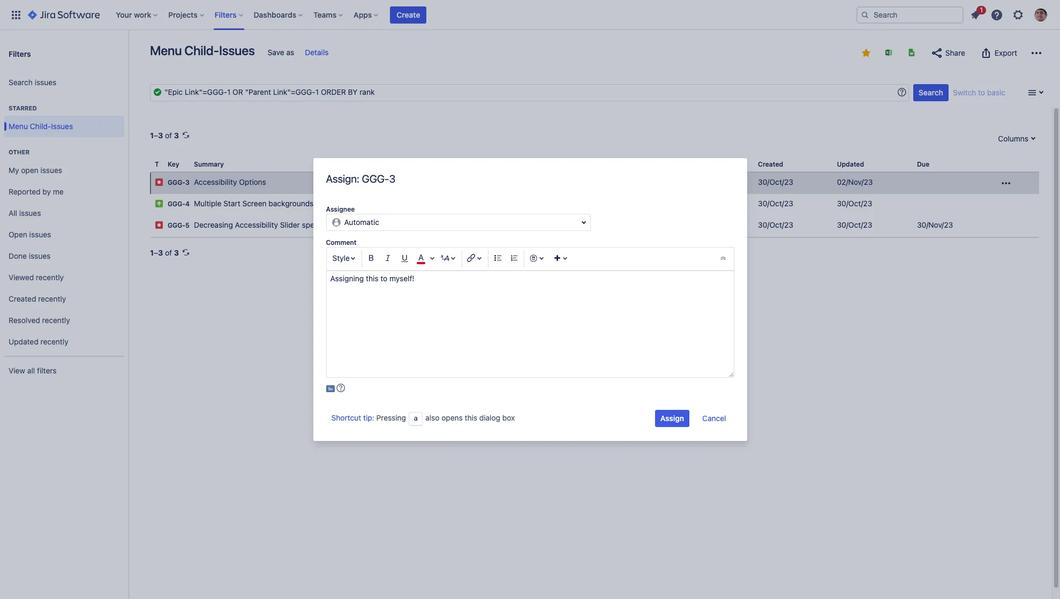 Task type: locate. For each thing, give the bounding box(es) containing it.
issues
[[35, 77, 56, 87], [40, 165, 62, 174], [19, 208, 41, 217], [29, 230, 51, 239], [29, 251, 51, 260]]

02/nov/23
[[837, 177, 873, 187]]

1 1 – 3 of 3 from the top
[[150, 131, 179, 140]]

child- inside starred group
[[30, 121, 51, 131]]

1 – from the top
[[154, 131, 158, 140]]

3 up t
[[158, 131, 163, 140]]

0 vertical spatial –
[[154, 131, 158, 140]]

assignee
[[326, 205, 355, 213]]

my open issues link
[[4, 160, 124, 181]]

updated for updated
[[837, 160, 864, 168]]

updated up 02/nov/23
[[837, 160, 864, 168]]

issues for all issues
[[19, 208, 41, 217]]

0 horizontal spatial issues
[[51, 121, 73, 131]]

0 vertical spatial 1 – 3 of 3
[[150, 131, 179, 140]]

1 vertical spatial created
[[9, 294, 36, 303]]

updated down resolved
[[9, 337, 38, 346]]

created
[[758, 160, 783, 168], [9, 294, 36, 303]]

3 up 4
[[185, 179, 190, 187]]

recently for viewed recently
[[36, 273, 64, 282]]

0 horizontal spatial child-
[[30, 121, 51, 131]]

search issues
[[9, 77, 56, 87]]

1 vertical spatial menu
[[9, 121, 28, 131]]

options
[[239, 177, 266, 187]]

shortcut
[[331, 413, 361, 422]]

1 vertical spatial issues
[[51, 121, 73, 131]]

view all filters link
[[4, 360, 124, 382]]

recently
[[36, 273, 64, 282], [38, 294, 66, 303], [42, 315, 70, 325], [40, 337, 68, 346]]

None submit
[[655, 410, 690, 427]]

Search field
[[857, 6, 964, 23]]

columns button
[[993, 130, 1040, 147]]

recently down created recently link
[[42, 315, 70, 325]]

recently for resolved recently
[[42, 315, 70, 325]]

accessibility down summary
[[194, 177, 237, 187]]

columns
[[998, 134, 1029, 143]]

ggg- inside ggg-3 accessibility options
[[168, 179, 185, 187]]

ggg- right the improvement image
[[168, 200, 185, 208]]

ggg- inside ggg-5 decreasing accessibility slider speed
[[168, 221, 185, 229]]

0 vertical spatial menu
[[150, 43, 182, 58]]

search up the starred
[[9, 77, 33, 87]]

3 down bug icon
[[158, 248, 163, 257]]

done
[[9, 251, 27, 260]]

1 of from the top
[[165, 131, 172, 140]]

ggg- up game on the top
[[362, 173, 389, 185]]

0 horizontal spatial search
[[9, 77, 33, 87]]

search inside button
[[919, 88, 944, 97]]

ggg-5 link
[[168, 221, 190, 229]]

recently down resolved recently "link"
[[40, 337, 68, 346]]

status
[[629, 160, 649, 168]]

search for search issues
[[9, 77, 33, 87]]

created inside other group
[[9, 294, 36, 303]]

details
[[305, 48, 329, 57]]

1 – 3 of 3
[[150, 131, 179, 140], [150, 248, 179, 257]]

1 – 3 of 3 down bug icon
[[150, 248, 179, 257]]

3 inside ggg-3 accessibility options
[[185, 179, 190, 187]]

switch to basic link
[[953, 88, 1006, 97]]

0 vertical spatial search
[[9, 77, 33, 87]]

None text field
[[150, 84, 909, 101], [326, 214, 591, 231], [150, 84, 909, 101], [326, 214, 591, 231]]

1 vertical spatial of
[[165, 248, 172, 257]]

save
[[268, 48, 284, 57]]

0 horizontal spatial created
[[9, 294, 36, 303]]

issues for done issues
[[29, 251, 51, 260]]

accessibility
[[194, 177, 237, 187], [235, 220, 278, 229]]

issues down search issues link
[[51, 121, 73, 131]]

0 vertical spatial created
[[758, 160, 783, 168]]

p
[[616, 160, 620, 168]]

issues left save
[[219, 43, 255, 58]]

speed
[[302, 220, 323, 229]]

bug image
[[155, 178, 163, 187]]

resolved
[[9, 315, 40, 325]]

done issues link
[[4, 245, 124, 267]]

menu child-issues
[[150, 43, 255, 58], [9, 121, 73, 131]]

3 up key
[[174, 131, 179, 140]]

starred
[[9, 104, 37, 111]]

2 1 – 3 of 3 from the top
[[150, 248, 179, 257]]

of up key
[[165, 131, 172, 140]]

accessibility down screen
[[235, 220, 278, 229]]

1 – 3 of 3 up t
[[150, 131, 179, 140]]

pressing
[[376, 413, 406, 422]]

1 vertical spatial –
[[154, 248, 158, 257]]

key
[[168, 160, 179, 168]]

1 vertical spatial updated
[[9, 337, 38, 346]]

cancel link
[[697, 409, 732, 427]]

updated inside other group
[[9, 337, 38, 346]]

ggg- right bug icon
[[168, 221, 185, 229]]

1 vertical spatial 1 – 3 of 3
[[150, 248, 179, 257]]

ggg- inside ggg-4 multiple start screen backgrounds for different game states
[[168, 200, 185, 208]]

switch
[[953, 88, 976, 97]]

ggg-5 decreasing accessibility slider speed
[[168, 220, 323, 229]]

starred group
[[4, 93, 124, 140]]

create button
[[390, 6, 427, 23]]

0 horizontal spatial updated
[[9, 337, 38, 346]]

shortcut tip: link
[[331, 413, 374, 422]]

box
[[503, 413, 515, 422]]

improvement image
[[155, 199, 163, 208]]

bug image
[[155, 221, 163, 229]]

1 vertical spatial child-
[[30, 121, 51, 131]]

0 horizontal spatial menu
[[9, 121, 28, 131]]

child-
[[184, 43, 219, 58], [30, 121, 51, 131]]

recently down viewed recently "link"
[[38, 294, 66, 303]]

my open issues
[[9, 165, 62, 174]]

3 up states
[[389, 173, 396, 185]]

open
[[21, 165, 38, 174]]

1 vertical spatial menu child-issues
[[9, 121, 73, 131]]

1 horizontal spatial updated
[[837, 160, 864, 168]]

ggg-4 multiple start screen backgrounds for different game states
[[168, 199, 401, 208]]

also
[[426, 413, 440, 422]]

decreasing
[[194, 220, 233, 229]]

ggg-
[[362, 173, 389, 185], [168, 179, 185, 187], [168, 200, 185, 208], [168, 221, 185, 229]]

4
[[185, 200, 190, 208]]

1 vertical spatial search
[[919, 88, 944, 97]]

dialog
[[480, 413, 501, 422]]

open issues link
[[4, 224, 124, 245]]

– up t
[[154, 131, 158, 140]]

updated
[[837, 160, 864, 168], [9, 337, 38, 346]]

recently for updated recently
[[40, 337, 68, 346]]

recently up created recently
[[36, 273, 64, 282]]

different
[[327, 199, 357, 208]]

search left switch
[[919, 88, 944, 97]]

0 vertical spatial 1
[[980, 6, 983, 14]]

viewed
[[9, 273, 34, 282]]

get local help about wiki markup help image
[[337, 384, 345, 392]]

save as
[[268, 48, 294, 57]]

open in google sheets image
[[908, 48, 916, 57]]

1 horizontal spatial search
[[919, 88, 944, 97]]

opens
[[442, 413, 463, 422]]

of
[[165, 131, 172, 140], [165, 248, 172, 257]]

ggg- for accessibility options
[[168, 179, 185, 187]]

2 of from the top
[[165, 248, 172, 257]]

also opens this dialog box
[[424, 413, 515, 422]]

create
[[397, 10, 420, 19]]

resolved recently
[[9, 315, 70, 325]]

style
[[332, 253, 350, 263]]

1 horizontal spatial menu child-issues
[[150, 43, 255, 58]]

ggg- right bug image at the left of page
[[168, 179, 185, 187]]

1 horizontal spatial created
[[758, 160, 783, 168]]

0 horizontal spatial menu child-issues
[[9, 121, 73, 131]]

of down ggg-5 link
[[165, 248, 172, 257]]

1
[[980, 6, 983, 14], [150, 131, 154, 140], [150, 248, 154, 257]]

0 vertical spatial child-
[[184, 43, 219, 58]]

2 – from the top
[[154, 248, 158, 257]]

search button
[[913, 84, 949, 101]]

30/oct/23
[[758, 177, 794, 187], [758, 199, 794, 208], [837, 199, 873, 208], [758, 220, 794, 229], [837, 220, 873, 229]]

jira software image
[[28, 8, 100, 21], [28, 8, 100, 21]]

menu child-issues inside starred group
[[9, 121, 73, 131]]

0 vertical spatial updated
[[837, 160, 864, 168]]

ggg- for decreasing accessibility slider speed
[[168, 221, 185, 229]]

resolved recently link
[[4, 310, 124, 331]]

– down bug icon
[[154, 248, 158, 257]]

1 horizontal spatial issues
[[219, 43, 255, 58]]

0 vertical spatial of
[[165, 131, 172, 140]]



Task type: vqa. For each thing, say whether or not it's contained in the screenshot.
the 1 – 3 of 3 to the top
yes



Task type: describe. For each thing, give the bounding box(es) containing it.
switch to basic
[[953, 88, 1006, 97]]

for
[[316, 199, 325, 208]]

me
[[53, 187, 64, 196]]

search issues link
[[4, 72, 124, 93]]

style link
[[329, 250, 360, 267]]

done issues
[[9, 251, 51, 260]]

filters
[[9, 49, 31, 58]]

reported by me
[[9, 187, 64, 196]]

menu inside starred group
[[9, 121, 28, 131]]

30/oct/23 for accessibility options
[[758, 177, 794, 187]]

states
[[380, 199, 401, 208]]

reported
[[9, 187, 41, 196]]

viewed recently
[[9, 273, 64, 282]]

0 vertical spatial issues
[[219, 43, 255, 58]]

save as button
[[262, 44, 300, 61]]

issues for search issues
[[35, 77, 56, 87]]

to
[[978, 88, 985, 97]]

accessibility options link
[[194, 177, 266, 187]]

0 vertical spatial menu child-issues
[[150, 43, 255, 58]]

1 vertical spatial accessibility
[[235, 220, 278, 229]]

backgrounds
[[269, 199, 314, 208]]

updated recently link
[[4, 331, 124, 353]]

shortcut tip: pressing
[[331, 413, 408, 422]]

ggg-3 link
[[168, 179, 190, 187]]

1 inside create banner
[[980, 6, 983, 14]]

30/oct/23 for multiple start screen backgrounds for different game states
[[758, 199, 794, 208]]

tip:
[[363, 413, 374, 422]]

ggg- for multiple start screen backgrounds for different game states
[[168, 200, 185, 208]]

recently for created recently
[[38, 294, 66, 303]]

as
[[286, 48, 294, 57]]

viewed recently link
[[4, 267, 124, 288]]

assign: ggg-3
[[326, 173, 396, 185]]

reported by me link
[[4, 181, 124, 203]]

share link
[[925, 44, 971, 62]]

start
[[224, 199, 240, 208]]

filters
[[37, 366, 57, 375]]

search for search
[[919, 88, 944, 97]]

menu child-issues link
[[4, 116, 124, 137]]

screen
[[242, 199, 267, 208]]

assign:
[[326, 173, 360, 185]]

multiple start screen backgrounds for different game states link
[[194, 199, 401, 208]]

summary
[[194, 160, 224, 168]]

view all filters
[[9, 366, 57, 375]]

1 horizontal spatial menu
[[150, 43, 182, 58]]

a
[[414, 414, 418, 422]]

3 down ggg-5 link
[[174, 248, 179, 257]]

30/nov/23
[[917, 220, 953, 229]]

primary element
[[6, 0, 857, 30]]

search image
[[861, 10, 870, 19]]

created recently link
[[4, 288, 124, 310]]

all
[[27, 366, 35, 375]]

by
[[43, 187, 51, 196]]

other group
[[4, 137, 124, 356]]

decreasing accessibility slider speed link
[[194, 220, 323, 229]]

0 vertical spatial accessibility
[[194, 177, 237, 187]]

1 vertical spatial 1
[[150, 131, 154, 140]]

created recently
[[9, 294, 66, 303]]

open
[[9, 230, 27, 239]]

30/oct/23 for decreasing accessibility slider speed
[[758, 220, 794, 229]]

cancel
[[703, 414, 726, 423]]

due
[[917, 160, 930, 168]]

open issues
[[9, 230, 51, 239]]

my
[[9, 165, 19, 174]]

updated recently
[[9, 337, 68, 346]]

ggg-4 link
[[168, 200, 190, 208]]

t
[[155, 160, 159, 168]]

all issues link
[[4, 203, 124, 224]]

other
[[9, 148, 30, 155]]

2 vertical spatial 1
[[150, 248, 154, 257]]

issues inside starred group
[[51, 121, 73, 131]]

small image
[[862, 49, 871, 57]]

comment
[[326, 238, 357, 246]]

slider
[[280, 220, 300, 229]]

5
[[185, 221, 190, 229]]

created for created recently
[[9, 294, 36, 303]]

this
[[465, 413, 477, 422]]

1 horizontal spatial child-
[[184, 43, 219, 58]]

details link
[[305, 48, 329, 57]]

created for created
[[758, 160, 783, 168]]

game
[[359, 199, 378, 208]]

multiple
[[194, 199, 222, 208]]

all issues
[[9, 208, 41, 217]]

ggg-3 accessibility options
[[168, 177, 266, 187]]

updated for updated recently
[[9, 337, 38, 346]]

basic
[[987, 88, 1006, 97]]

all
[[9, 208, 17, 217]]

open in microsoft excel image
[[885, 48, 893, 57]]

issues for open issues
[[29, 230, 51, 239]]

share
[[946, 48, 966, 57]]

Comment text field
[[326, 271, 734, 378]]

create banner
[[0, 0, 1060, 30]]

resolution
[[671, 160, 704, 168]]



